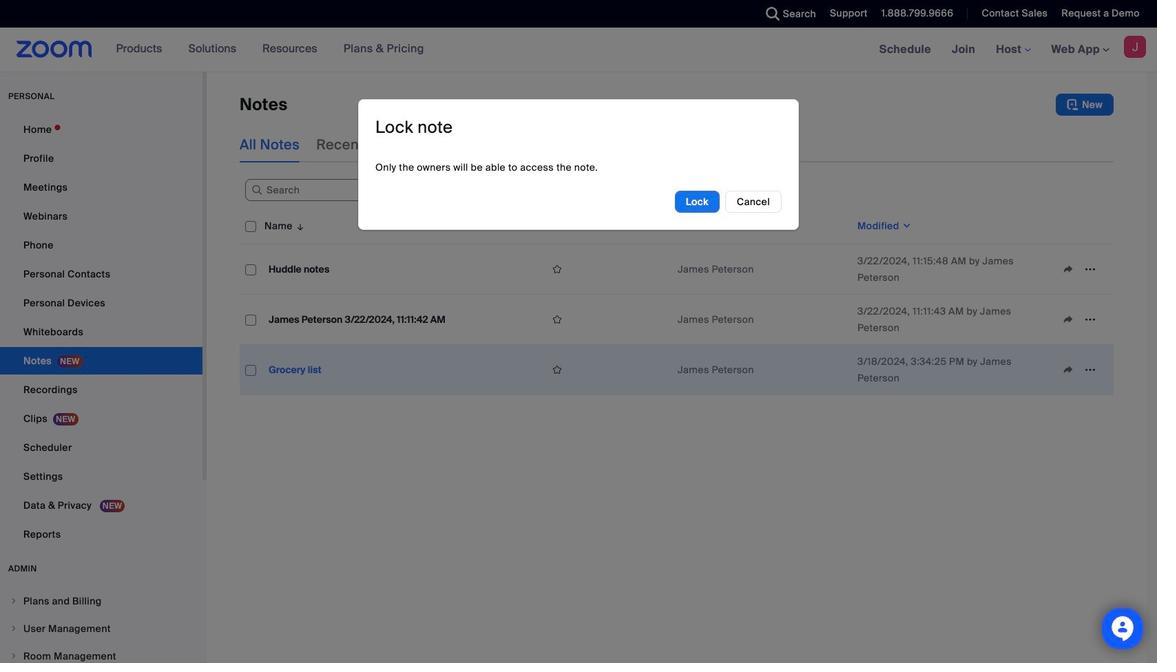Task type: describe. For each thing, give the bounding box(es) containing it.
product information navigation
[[106, 28, 435, 72]]

tabs of all notes page tab list
[[240, 127, 681, 163]]

arrow down image
[[293, 218, 305, 234]]

personal menu menu
[[0, 116, 202, 550]]

admin menu menu
[[0, 588, 202, 663]]

Search text field
[[245, 179, 424, 201]]



Task type: locate. For each thing, give the bounding box(es) containing it.
heading
[[375, 117, 453, 138]]

application
[[240, 208, 1124, 406], [546, 259, 667, 280], [546, 309, 667, 330], [546, 360, 667, 380]]

banner
[[0, 28, 1157, 72]]

dialog
[[358, 99, 799, 230]]

meetings navigation
[[869, 28, 1157, 72]]



Task type: vqa. For each thing, say whether or not it's contained in the screenshot.
Developer Platform link
no



